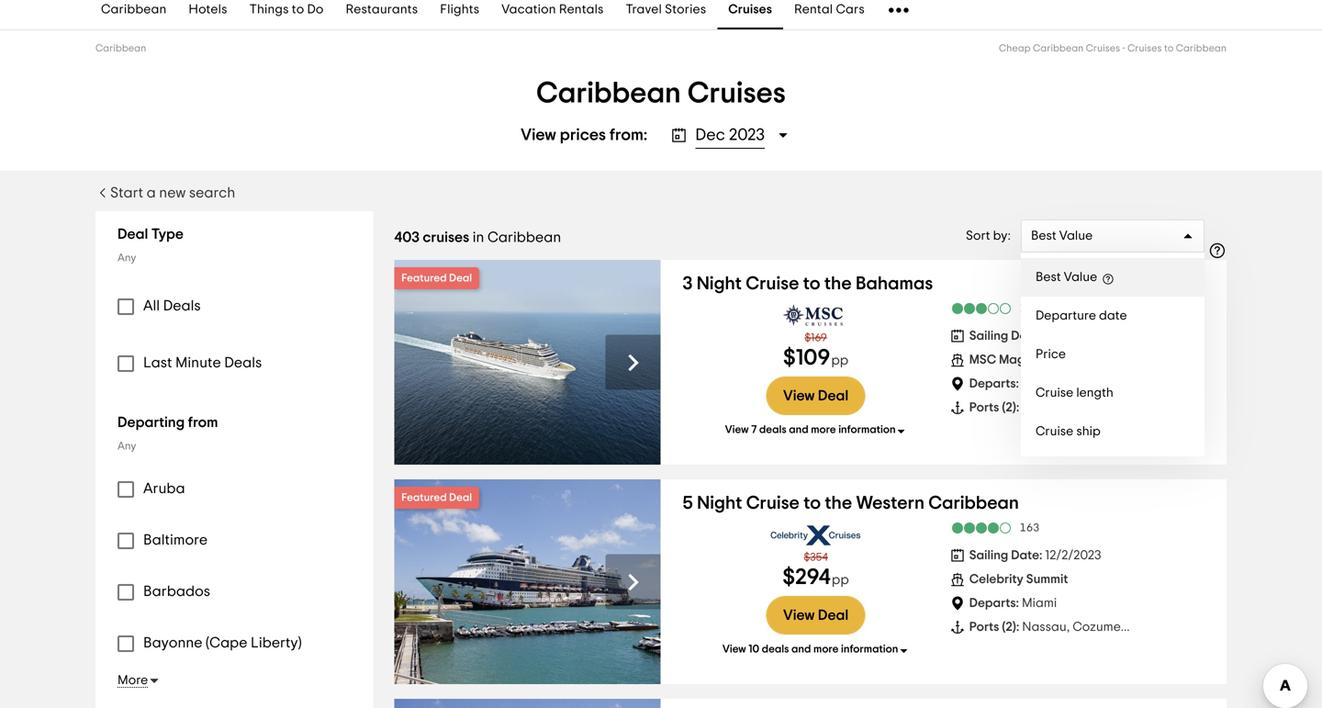 Task type: describe. For each thing, give the bounding box(es) containing it.
things to do
[[249, 3, 324, 16]]

cruises right -
[[1128, 43, 1162, 53]]

more for $109
[[811, 424, 836, 435]]

sailing for sailing date: 12/2/2023
[[970, 549, 1009, 562]]

vacation rentals link
[[491, 0, 615, 29]]

hotels link
[[178, 0, 238, 29]]

travel
[[626, 3, 662, 16]]

departing from
[[118, 415, 218, 430]]

163
[[1020, 523, 1040, 534]]

by:
[[993, 230, 1011, 242]]

vacation
[[502, 3, 556, 16]]

$354 $294 pp
[[783, 552, 849, 589]]

msc
[[970, 354, 997, 366]]

0 vertical spatial deals
[[163, 298, 201, 313]]

$354
[[804, 552, 828, 563]]

featured deal for $109
[[402, 273, 472, 284]]

more
[[118, 674, 148, 687]]

the for $294
[[825, 494, 852, 512]]

search
[[189, 186, 235, 200]]

cars
[[836, 3, 865, 16]]

ship
[[1077, 425, 1101, 438]]

last
[[143, 355, 172, 370]]

bayonne (cape liberty)
[[143, 636, 302, 650]]

msc magnifica
[[970, 354, 1058, 366]]

): for ports ( 2 ):
[[1013, 401, 1020, 414]]

pp for $109
[[831, 353, 849, 367]]

stories
[[665, 3, 706, 16]]

135
[[1020, 303, 1040, 314]]

sort by:
[[966, 230, 1011, 242]]

2 for ports ( 2 ):
[[1006, 401, 1013, 414]]

prices
[[560, 127, 606, 143]]

dec
[[695, 127, 725, 143]]

cozume…
[[1073, 621, 1130, 634]]

5
[[683, 494, 693, 512]]

any for departing from
[[118, 441, 136, 452]]

minute
[[175, 355, 221, 370]]

403 cruises in caribbean
[[394, 230, 561, 245]]

2023
[[729, 127, 765, 143]]

$109
[[783, 347, 831, 369]]

from
[[188, 415, 218, 430]]

view deal for $109
[[783, 388, 849, 403]]

135 link
[[950, 302, 1040, 315]]

12/2/2023
[[1045, 549, 1102, 562]]

western
[[856, 494, 925, 512]]

date: for sailing date: 12/2/2023
[[1011, 549, 1043, 562]]

cruises link
[[718, 0, 783, 29]]

departure
[[1036, 310, 1097, 322]]

4.0 of 5 bubbles. 163 reviews element
[[950, 522, 1040, 535]]

celebrity summit
[[970, 573, 1068, 586]]

sailing date:
[[970, 330, 1043, 343]]

length
[[1077, 387, 1114, 400]]

to up $169
[[803, 275, 821, 293]]

rental cars link
[[783, 0, 876, 29]]

): for ports ( 2 ): nassau, cozume…
[[1013, 621, 1020, 634]]

more for $294
[[814, 644, 839, 655]]

new
[[159, 186, 186, 200]]

pp for $294
[[832, 573, 849, 587]]

cheap caribbean cruises - cruises to caribbean
[[999, 43, 1227, 53]]

5 night cruise to the western caribbean link
[[683, 494, 1019, 512]]

night for $109
[[697, 275, 742, 293]]

( for ports ( 2 ):
[[1002, 401, 1006, 414]]

3.0 of 5 bubbles. 135 reviews element
[[950, 302, 1040, 315]]

do
[[307, 3, 324, 16]]

0 vertical spatial best
[[1031, 230, 1057, 242]]

vacation rentals
[[502, 3, 604, 16]]

type
[[151, 227, 184, 242]]

view deal button for $109
[[767, 376, 866, 415]]

view prices from:
[[521, 127, 648, 143]]

celebrity
[[970, 573, 1024, 586]]

the for $109
[[825, 275, 852, 293]]

3 night cruise to the bahamas link
[[683, 275, 933, 293]]

10
[[749, 644, 760, 655]]

departing
[[118, 415, 185, 430]]

-
[[1123, 43, 1126, 53]]

cruise ship
[[1036, 425, 1101, 438]]

view 7 deals and more information
[[725, 424, 896, 435]]

things to do link
[[238, 0, 335, 29]]

1 vertical spatial caribbean link
[[96, 43, 146, 53]]

view left prices
[[521, 127, 556, 143]]

ports ( 2 ):
[[970, 401, 1020, 414]]

ports for ports ( 2 ): nassau, cozume…
[[970, 621, 1000, 634]]

flights
[[440, 3, 480, 16]]

date
[[1099, 310, 1127, 322]]

0 vertical spatial value
[[1060, 230, 1093, 242]]

departs: miami for $109
[[970, 377, 1057, 390]]

dec 2023
[[695, 127, 765, 143]]

price
[[1036, 348, 1066, 361]]

flights link
[[429, 0, 491, 29]]

0 vertical spatial caribbean link
[[90, 0, 178, 29]]

rental
[[794, 3, 833, 16]]

a
[[147, 186, 156, 200]]

information for $109
[[839, 424, 896, 435]]

3
[[683, 275, 693, 293]]

5 night cruise to the western caribbean
[[683, 494, 1019, 512]]

and for $294
[[792, 644, 811, 655]]

in
[[473, 230, 484, 245]]

things
[[249, 3, 289, 16]]

1 vertical spatial best value
[[1036, 271, 1098, 284]]

(cape
[[206, 636, 248, 650]]

3 night cruise to the bahamas
[[683, 275, 933, 293]]

liberty)
[[251, 636, 302, 650]]



Task type: vqa. For each thing, say whether or not it's contained in the screenshot.
2nd row from the bottom of the page
no



Task type: locate. For each thing, give the bounding box(es) containing it.
ports ( 2 ): nassau, cozume…
[[970, 621, 1130, 634]]

0 vertical spatial information
[[839, 424, 896, 435]]

deal type
[[118, 227, 184, 242]]

( down 'msc magnifica'
[[1002, 401, 1006, 414]]

view left 7
[[725, 424, 749, 435]]

date: for sailing date:
[[1011, 330, 1043, 343]]

start
[[110, 186, 143, 200]]

2 down 'msc magnifica'
[[1006, 401, 1013, 414]]

2 ): from the top
[[1013, 621, 1020, 634]]

$169
[[805, 332, 827, 343]]

ports down celebrity on the bottom right of page
[[970, 621, 1000, 634]]

hotels
[[189, 3, 227, 16]]

2 pp from the top
[[832, 573, 849, 587]]

view deal button for $294
[[767, 596, 866, 634]]

pp inside $354 $294 pp
[[832, 573, 849, 587]]

featured deal for $294
[[402, 492, 472, 503]]

1 any from the top
[[118, 253, 136, 264]]

1 vertical spatial value
[[1064, 271, 1098, 284]]

2 left nassau,
[[1006, 621, 1013, 634]]

1 vertical spatial ):
[[1013, 621, 1020, 634]]

):
[[1013, 401, 1020, 414], [1013, 621, 1020, 634]]

and right 10
[[792, 644, 811, 655]]

ports down the msc
[[970, 401, 1000, 414]]

1 featured deal from the top
[[402, 273, 472, 284]]

0 vertical spatial ports
[[970, 401, 1000, 414]]

night right 3
[[697, 275, 742, 293]]

sort
[[966, 230, 990, 242]]

rental cars
[[794, 3, 865, 16]]

aruba
[[143, 481, 185, 496]]

2 for ports ( 2 ): nassau, cozume…
[[1006, 621, 1013, 634]]

departure date
[[1036, 310, 1127, 322]]

travel stories link
[[615, 0, 718, 29]]

1 vertical spatial featured deal
[[402, 492, 472, 503]]

restaurants
[[346, 3, 418, 16]]

0 vertical spatial miami
[[1022, 377, 1057, 390]]

2 miami from the top
[[1022, 597, 1057, 610]]

1 departs: miami from the top
[[970, 377, 1057, 390]]

0 vertical spatial sailing
[[970, 330, 1009, 343]]

night
[[697, 275, 742, 293], [697, 494, 742, 512]]

restaurants link
[[335, 0, 429, 29]]

deals right all
[[163, 298, 201, 313]]

1 vertical spatial date:
[[1011, 549, 1043, 562]]

0 vertical spatial ):
[[1013, 401, 1020, 414]]

and right 7
[[789, 424, 809, 435]]

from:
[[610, 127, 648, 143]]

1 date: from the top
[[1011, 330, 1043, 343]]

2 any from the top
[[118, 441, 136, 452]]

baltimore
[[143, 533, 208, 547]]

cruise down price
[[1036, 387, 1074, 400]]

date: up "celebrity summit" link
[[1011, 549, 1043, 562]]

best value up 'departure'
[[1036, 271, 1098, 284]]

1 vertical spatial best
[[1036, 271, 1061, 284]]

celebrity summit link
[[970, 573, 1073, 586]]

cruise length
[[1036, 387, 1114, 400]]

7
[[751, 424, 757, 435]]

last minute deals
[[143, 355, 262, 370]]

any down deal type
[[118, 253, 136, 264]]

cruises left -
[[1086, 43, 1121, 53]]

2 view deal from the top
[[783, 608, 849, 623]]

1 vertical spatial any
[[118, 441, 136, 452]]

view deal up view 7 deals and more information
[[783, 388, 849, 403]]

best right by:
[[1031, 230, 1057, 242]]

information
[[839, 424, 896, 435], [841, 644, 899, 655]]

all
[[143, 298, 160, 313]]

all deals
[[143, 298, 201, 313]]

and for $109
[[789, 424, 809, 435]]

deals for $294
[[762, 644, 789, 655]]

deals right 10
[[762, 644, 789, 655]]

2 2 from the top
[[1006, 621, 1013, 634]]

view up view 10 deals and more information
[[783, 608, 815, 623]]

1 vertical spatial night
[[697, 494, 742, 512]]

1 vertical spatial deals
[[762, 644, 789, 655]]

view
[[521, 127, 556, 143], [783, 388, 815, 403], [725, 424, 749, 435], [783, 608, 815, 623], [723, 644, 746, 655]]

the left western
[[825, 494, 852, 512]]

pp
[[831, 353, 849, 367], [832, 573, 849, 587]]

pp right $294
[[832, 573, 849, 587]]

date:
[[1011, 330, 1043, 343], [1011, 549, 1043, 562]]

cruise up the $169 $109 pp
[[746, 275, 799, 293]]

cheap
[[999, 43, 1031, 53]]

value up departure date
[[1064, 271, 1098, 284]]

to left do
[[292, 3, 304, 16]]

more right 7
[[811, 424, 836, 435]]

to up the $354
[[804, 494, 821, 512]]

2 ( from the top
[[1002, 621, 1006, 634]]

information for $294
[[841, 644, 899, 655]]

bayonne
[[143, 636, 203, 650]]

$169 $109 pp
[[783, 332, 849, 369]]

deals
[[759, 424, 787, 435], [762, 644, 789, 655]]

departs: miami for $294
[[970, 597, 1057, 610]]

0 vertical spatial featured
[[402, 273, 447, 284]]

1 vertical spatial departs: miami
[[970, 597, 1057, 610]]

1 vertical spatial information
[[841, 644, 899, 655]]

deals right the minute
[[224, 355, 262, 370]]

departs: miami
[[970, 377, 1057, 390], [970, 597, 1057, 610]]

1 2 from the top
[[1006, 401, 1013, 414]]

2 view deal button from the top
[[767, 596, 866, 634]]

view deal up view 10 deals and more information
[[783, 608, 849, 623]]

1 vertical spatial deals
[[224, 355, 262, 370]]

1 vertical spatial view deal
[[783, 608, 849, 623]]

0 vertical spatial departs: miami
[[970, 377, 1057, 390]]

0 vertical spatial (
[[1002, 401, 1006, 414]]

( for ports ( 2 ): nassau, cozume…
[[1002, 621, 1006, 634]]

0 horizontal spatial deals
[[163, 298, 201, 313]]

ports
[[970, 401, 1000, 414], [970, 621, 1000, 634]]

1 vertical spatial the
[[825, 494, 852, 512]]

1 vertical spatial featured
[[402, 492, 447, 503]]

2 date: from the top
[[1011, 549, 1043, 562]]

departs: up ports ( 2 ):
[[970, 377, 1019, 390]]

1 vertical spatial pp
[[832, 573, 849, 587]]

deal
[[118, 227, 148, 242], [449, 273, 472, 284], [818, 388, 849, 403], [449, 492, 472, 503], [818, 608, 849, 623]]

sailing for sailing date:
[[970, 330, 1009, 343]]

cruise left ship
[[1036, 425, 1074, 438]]

travel stories
[[626, 3, 706, 16]]

pp inside the $169 $109 pp
[[831, 353, 849, 367]]

view 10 deals and more information
[[723, 644, 899, 655]]

miami for $294
[[1022, 597, 1057, 610]]

best up 135
[[1036, 271, 1061, 284]]

0 vertical spatial departs:
[[970, 377, 1019, 390]]

1 vertical spatial view deal button
[[767, 596, 866, 634]]

sailing date: 12/2/2023
[[970, 549, 1102, 562]]

1 vertical spatial and
[[792, 644, 811, 655]]

cruise down 7
[[746, 494, 800, 512]]

barbados
[[143, 584, 210, 599]]

any for deal type
[[118, 253, 136, 264]]

deals
[[163, 298, 201, 313], [224, 355, 262, 370]]

sailing up the msc
[[970, 330, 1009, 343]]

date: up magnifica
[[1011, 330, 1043, 343]]

0 vertical spatial night
[[697, 275, 742, 293]]

departs: miami down celebrity summit
[[970, 597, 1057, 610]]

more right 10
[[814, 644, 839, 655]]

cruises left rental
[[729, 3, 772, 16]]

to right -
[[1164, 43, 1174, 53]]

1 view deal from the top
[[783, 388, 849, 403]]

1 vertical spatial ports
[[970, 621, 1000, 634]]

featured for $294
[[402, 492, 447, 503]]

msc magnifica link
[[970, 354, 1063, 366]]

departs: down celebrity on the bottom right of page
[[970, 597, 1019, 610]]

1 pp from the top
[[831, 353, 849, 367]]

0 vertical spatial best value
[[1031, 230, 1093, 242]]

cruises up dec 2023
[[688, 79, 786, 108]]

0 vertical spatial featured deal
[[402, 273, 472, 284]]

departs: for $294
[[970, 597, 1019, 610]]

rentals
[[559, 3, 604, 16]]

1 vertical spatial 2
[[1006, 621, 1013, 634]]

1 vertical spatial miami
[[1022, 597, 1057, 610]]

nassau,
[[1022, 621, 1070, 634]]

miami down magnifica
[[1022, 377, 1057, 390]]

best
[[1031, 230, 1057, 242], [1036, 271, 1061, 284]]

0 vertical spatial deals
[[759, 424, 787, 435]]

1 view deal button from the top
[[767, 376, 866, 415]]

1 vertical spatial more
[[814, 644, 839, 655]]

any down departing
[[118, 441, 136, 452]]

0 vertical spatial the
[[825, 275, 852, 293]]

view deal button
[[767, 376, 866, 415], [767, 596, 866, 634]]

deals for $109
[[759, 424, 787, 435]]

miami up nassau,
[[1022, 597, 1057, 610]]

2
[[1006, 401, 1013, 414], [1006, 621, 1013, 634]]

best value right by:
[[1031, 230, 1093, 242]]

view left 10
[[723, 644, 746, 655]]

2 departs: from the top
[[970, 597, 1019, 610]]

2 departs: miami from the top
[[970, 597, 1057, 610]]

deals right 7
[[759, 424, 787, 435]]

summit
[[1027, 573, 1068, 586]]

bahamas
[[856, 275, 933, 293]]

2 featured deal from the top
[[402, 492, 472, 503]]

1 miami from the top
[[1022, 377, 1057, 390]]

ports for ports ( 2 ):
[[970, 401, 1000, 414]]

1 sailing from the top
[[970, 330, 1009, 343]]

miami for $109
[[1022, 377, 1057, 390]]

magnifica
[[999, 354, 1058, 366]]

view deal button up view 7 deals and more information
[[767, 376, 866, 415]]

0 vertical spatial any
[[118, 253, 136, 264]]

view deal for $294
[[783, 608, 849, 623]]

sailing up celebrity on the bottom right of page
[[970, 549, 1009, 562]]

view deal button up view 10 deals and more information
[[767, 596, 866, 634]]

1 horizontal spatial deals
[[224, 355, 262, 370]]

0 vertical spatial and
[[789, 424, 809, 435]]

): down msc magnifica link
[[1013, 401, 1020, 414]]

1 ( from the top
[[1002, 401, 1006, 414]]

( left nassau,
[[1002, 621, 1006, 634]]

0 vertical spatial view deal button
[[767, 376, 866, 415]]

start a new search
[[110, 186, 235, 200]]

2 featured from the top
[[402, 492, 447, 503]]

2 ports from the top
[[970, 621, 1000, 634]]

163 link
[[950, 522, 1040, 535]]

view up view 7 deals and more information
[[783, 388, 815, 403]]

night right the 5
[[697, 494, 742, 512]]

the
[[825, 275, 852, 293], [825, 494, 852, 512]]

miami
[[1022, 377, 1057, 390], [1022, 597, 1057, 610]]

cruises
[[423, 230, 469, 245]]

departs: miami down 'msc magnifica'
[[970, 377, 1057, 390]]

0 vertical spatial view deal
[[783, 388, 849, 403]]

0 vertical spatial date:
[[1011, 330, 1043, 343]]

1 vertical spatial (
[[1002, 621, 1006, 634]]

403
[[394, 230, 420, 245]]

value right by:
[[1060, 230, 1093, 242]]

featured deal
[[402, 273, 472, 284], [402, 492, 472, 503]]

any
[[118, 253, 136, 264], [118, 441, 136, 452]]

featured for $109
[[402, 273, 447, 284]]

1 departs: from the top
[[970, 377, 1019, 390]]

caribbean cruises
[[536, 79, 786, 108]]

departs: for $109
[[970, 377, 1019, 390]]

sailing
[[970, 330, 1009, 343], [970, 549, 1009, 562]]

best value
[[1031, 230, 1093, 242], [1036, 271, 1098, 284]]

caribbean link
[[90, 0, 178, 29], [96, 43, 146, 53]]

1 ): from the top
[[1013, 401, 1020, 414]]

1 featured from the top
[[402, 273, 447, 284]]

): left nassau,
[[1013, 621, 1020, 634]]

1 vertical spatial departs:
[[970, 597, 1019, 610]]

0 vertical spatial pp
[[831, 353, 849, 367]]

the left bahamas
[[825, 275, 852, 293]]

$294
[[783, 567, 831, 589]]

0 vertical spatial more
[[811, 424, 836, 435]]

0 vertical spatial 2
[[1006, 401, 1013, 414]]

pp right $109 on the right of the page
[[831, 353, 849, 367]]

night for $294
[[697, 494, 742, 512]]

1 ports from the top
[[970, 401, 1000, 414]]

2 sailing from the top
[[970, 549, 1009, 562]]

1 vertical spatial sailing
[[970, 549, 1009, 562]]



